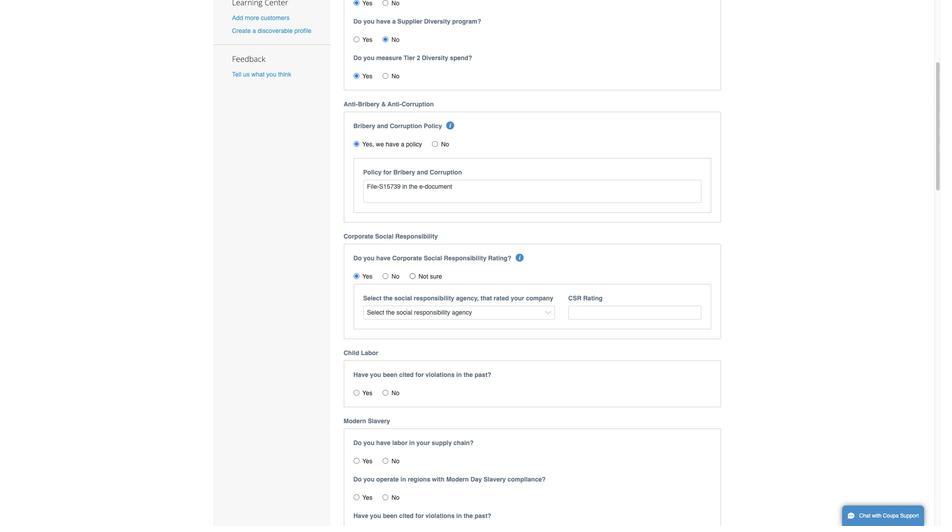 Task type: locate. For each thing, give the bounding box(es) containing it.
2 yes from the top
[[362, 73, 372, 80]]

0 vertical spatial slavery
[[368, 418, 390, 425]]

additional information image for bribery and corruption policy
[[446, 122, 454, 130]]

0 vertical spatial have you been cited for violations in the past?
[[353, 371, 491, 378]]

discoverable
[[258, 27, 293, 34]]

do
[[353, 18, 362, 25], [353, 54, 362, 62], [353, 255, 362, 262], [353, 439, 362, 447], [353, 476, 362, 483]]

tell
[[232, 71, 241, 78]]

responsibility
[[395, 233, 438, 240], [444, 255, 486, 262]]

&
[[381, 101, 386, 108]]

you
[[363, 18, 375, 25], [363, 54, 375, 62], [266, 71, 276, 78], [363, 255, 375, 262], [370, 371, 381, 378], [363, 439, 375, 447], [363, 476, 375, 483], [370, 512, 381, 520]]

5 do from the top
[[353, 476, 362, 483]]

1 vertical spatial for
[[415, 371, 424, 378]]

csr rating
[[568, 295, 603, 302]]

2 vertical spatial a
[[401, 141, 404, 148]]

1 vertical spatial diversity
[[422, 54, 448, 62]]

1 horizontal spatial responsibility
[[444, 255, 486, 262]]

diversity for 2
[[422, 54, 448, 62]]

the
[[383, 295, 393, 302], [464, 371, 473, 378], [464, 512, 473, 520]]

corruption
[[402, 101, 434, 108], [390, 123, 422, 130], [430, 169, 462, 176]]

1 horizontal spatial with
[[872, 513, 881, 519]]

4 yes from the top
[[362, 390, 372, 397]]

yes for do you measure tier 2 diversity spend?
[[362, 73, 372, 80]]

0 vertical spatial diversity
[[424, 18, 450, 25]]

a right create
[[252, 27, 256, 34]]

4 do from the top
[[353, 439, 362, 447]]

0 vertical spatial a
[[392, 18, 396, 25]]

child labor
[[344, 349, 378, 357]]

2 anti- from the left
[[387, 101, 402, 108]]

your left supply
[[416, 439, 430, 447]]

0 horizontal spatial your
[[416, 439, 430, 447]]

0 vertical spatial additional information image
[[446, 122, 454, 130]]

do for do you measure tier 2 diversity spend?
[[353, 54, 362, 62]]

1 horizontal spatial additional information image
[[516, 254, 524, 262]]

bribery left the &
[[358, 101, 380, 108]]

1 horizontal spatial anti-
[[387, 101, 402, 108]]

0 horizontal spatial corporate
[[344, 233, 373, 240]]

0 horizontal spatial anti-
[[344, 101, 358, 108]]

in
[[456, 371, 462, 378], [409, 439, 415, 447], [400, 476, 406, 483], [456, 512, 462, 520]]

3 do from the top
[[353, 255, 362, 262]]

do you operate in regions with modern day slavery compliance?
[[353, 476, 546, 483]]

and up we
[[377, 123, 388, 130]]

0 horizontal spatial slavery
[[368, 418, 390, 425]]

with
[[432, 476, 444, 483], [872, 513, 881, 519]]

have down corporate social responsibility
[[376, 255, 390, 262]]

with right chat
[[872, 513, 881, 519]]

0 vertical spatial responsibility
[[395, 233, 438, 240]]

you down modern slavery
[[363, 439, 375, 447]]

have
[[353, 371, 368, 378], [353, 512, 368, 520]]

a
[[392, 18, 396, 25], [252, 27, 256, 34], [401, 141, 404, 148]]

1 horizontal spatial corporate
[[392, 255, 422, 262]]

past?
[[475, 371, 491, 378], [475, 512, 491, 520]]

agency,
[[456, 295, 479, 302]]

0 vertical spatial have
[[353, 371, 368, 378]]

additional information image
[[446, 122, 454, 130], [516, 254, 524, 262]]

no for labor
[[392, 458, 399, 465]]

customers
[[261, 14, 290, 21]]

not
[[419, 273, 428, 280]]

2 vertical spatial for
[[415, 512, 424, 520]]

supplier
[[397, 18, 422, 25]]

slavery right day in the bottom of the page
[[484, 476, 506, 483]]

0 vertical spatial corruption
[[402, 101, 434, 108]]

what
[[251, 71, 265, 78]]

1 vertical spatial policy
[[363, 169, 382, 176]]

supply
[[432, 439, 452, 447]]

0 vertical spatial your
[[511, 295, 524, 302]]

no
[[392, 36, 399, 43], [392, 73, 399, 80], [441, 141, 449, 148], [392, 273, 399, 280], [392, 390, 399, 397], [392, 458, 399, 465], [392, 494, 399, 501]]

us
[[243, 71, 250, 78]]

1 horizontal spatial your
[[511, 295, 524, 302]]

1 past? from the top
[[475, 371, 491, 378]]

more
[[245, 14, 259, 21]]

operate
[[376, 476, 399, 483]]

1 vertical spatial past?
[[475, 512, 491, 520]]

your
[[511, 295, 524, 302], [416, 439, 430, 447]]

responsibility up do you have corporate social responsibility rating?
[[395, 233, 438, 240]]

no for cited
[[392, 390, 399, 397]]

do you have a supplier diversity program?
[[353, 18, 481, 25]]

0 vertical spatial for
[[383, 169, 392, 176]]

labor
[[361, 349, 378, 357]]

1 vertical spatial have
[[353, 512, 368, 520]]

bribery up yes, at the left top of page
[[353, 123, 375, 130]]

1 anti- from the left
[[344, 101, 358, 108]]

anti-
[[344, 101, 358, 108], [387, 101, 402, 108]]

yes for have you been cited for violations in the past?
[[362, 390, 372, 397]]

your right rated
[[511, 295, 524, 302]]

coupa
[[883, 513, 899, 519]]

with right regions
[[432, 476, 444, 483]]

a for yes,
[[401, 141, 404, 148]]

slavery up do you have labor in your supply chain?
[[368, 418, 390, 425]]

0 horizontal spatial modern
[[344, 418, 366, 425]]

feedback
[[232, 54, 265, 64]]

social
[[394, 295, 412, 302]]

bribery
[[358, 101, 380, 108], [353, 123, 375, 130], [393, 169, 415, 176]]

0 horizontal spatial social
[[375, 233, 393, 240]]

and down policy
[[417, 169, 428, 176]]

yes
[[362, 36, 372, 43], [362, 73, 372, 80], [362, 273, 372, 280], [362, 390, 372, 397], [362, 458, 372, 465], [362, 494, 372, 501]]

2
[[417, 54, 420, 62]]

yes for do you operate in regions with modern day slavery compliance?
[[362, 494, 372, 501]]

2 have from the top
[[353, 512, 368, 520]]

violations
[[425, 371, 455, 378], [425, 512, 455, 520]]

modern
[[344, 418, 366, 425], [446, 476, 469, 483]]

have for supplier
[[376, 18, 390, 25]]

5 yes from the top
[[362, 458, 372, 465]]

None radio
[[353, 37, 359, 42], [383, 37, 388, 42], [383, 73, 388, 79], [432, 141, 438, 147], [353, 458, 359, 464], [383, 458, 388, 464], [353, 495, 359, 500], [353, 37, 359, 42], [383, 37, 388, 42], [383, 73, 388, 79], [432, 141, 438, 147], [353, 458, 359, 464], [383, 458, 388, 464], [353, 495, 359, 500]]

diversity
[[424, 18, 450, 25], [422, 54, 448, 62]]

1 been from the top
[[383, 371, 397, 378]]

1 horizontal spatial policy
[[424, 123, 442, 130]]

have left 'supplier' at the top
[[376, 18, 390, 25]]

policy for bribery and corruption
[[363, 169, 462, 176]]

0 vertical spatial corporate
[[344, 233, 373, 240]]

have
[[376, 18, 390, 25], [386, 141, 399, 148], [376, 255, 390, 262], [376, 439, 390, 447]]

1 vertical spatial violations
[[425, 512, 455, 520]]

1 vertical spatial cited
[[399, 512, 414, 520]]

chain?
[[454, 439, 474, 447]]

2 do from the top
[[353, 54, 362, 62]]

yes for do you have labor in your supply chain?
[[362, 458, 372, 465]]

2 violations from the top
[[425, 512, 455, 520]]

0 vertical spatial and
[[377, 123, 388, 130]]

and
[[377, 123, 388, 130], [417, 169, 428, 176]]

do for do you operate in regions with modern day slavery compliance?
[[353, 476, 362, 483]]

do for do you have labor in your supply chain?
[[353, 439, 362, 447]]

0 vertical spatial been
[[383, 371, 397, 378]]

child
[[344, 349, 359, 357]]

you down corporate social responsibility
[[363, 255, 375, 262]]

tier
[[404, 54, 415, 62]]

compliance?
[[508, 476, 546, 483]]

have right we
[[386, 141, 399, 148]]

responsibility left rating?
[[444, 255, 486, 262]]

bribery down policy
[[393, 169, 415, 176]]

1 vertical spatial additional information image
[[516, 254, 524, 262]]

1 horizontal spatial a
[[392, 18, 396, 25]]

slavery
[[368, 418, 390, 425], [484, 476, 506, 483]]

None radio
[[353, 0, 359, 6], [383, 0, 388, 6], [353, 73, 359, 79], [353, 141, 359, 147], [353, 274, 359, 279], [383, 274, 388, 279], [410, 274, 415, 279], [353, 390, 359, 396], [383, 390, 388, 396], [383, 495, 388, 500], [353, 0, 359, 6], [383, 0, 388, 6], [353, 73, 359, 79], [353, 141, 359, 147], [353, 274, 359, 279], [383, 274, 388, 279], [410, 274, 415, 279], [353, 390, 359, 396], [383, 390, 388, 396], [383, 495, 388, 500]]

do you have labor in your supply chain?
[[353, 439, 474, 447]]

1 vertical spatial with
[[872, 513, 881, 519]]

CSR Rating text field
[[568, 306, 701, 320]]

chat with coupa support button
[[842, 506, 924, 526]]

a left policy
[[401, 141, 404, 148]]

rating?
[[488, 255, 511, 262]]

1 horizontal spatial modern
[[446, 476, 469, 483]]

1 vertical spatial slavery
[[484, 476, 506, 483]]

6 yes from the top
[[362, 494, 372, 501]]

anti- right the &
[[387, 101, 402, 108]]

program?
[[452, 18, 481, 25]]

1 yes from the top
[[362, 36, 372, 43]]

diversity right 2
[[422, 54, 448, 62]]

2 vertical spatial corruption
[[430, 169, 462, 176]]

1 do from the top
[[353, 18, 362, 25]]

0 vertical spatial social
[[375, 233, 393, 240]]

0 vertical spatial past?
[[475, 371, 491, 378]]

1 horizontal spatial and
[[417, 169, 428, 176]]

1 vertical spatial been
[[383, 512, 397, 520]]

0 vertical spatial cited
[[399, 371, 414, 378]]

yes, we have a policy
[[362, 141, 422, 148]]

2 past? from the top
[[475, 512, 491, 520]]

for
[[383, 169, 392, 176], [415, 371, 424, 378], [415, 512, 424, 520]]

social
[[375, 233, 393, 240], [424, 255, 442, 262]]

1 have from the top
[[353, 371, 368, 378]]

cited
[[399, 371, 414, 378], [399, 512, 414, 520]]

1 vertical spatial have you been cited for violations in the past?
[[353, 512, 491, 520]]

0 horizontal spatial responsibility
[[395, 233, 438, 240]]

do you measure tier 2 diversity spend?
[[353, 54, 472, 62]]

anti- left the &
[[344, 101, 358, 108]]

0 vertical spatial violations
[[425, 371, 455, 378]]

been
[[383, 371, 397, 378], [383, 512, 397, 520]]

0 horizontal spatial additional information image
[[446, 122, 454, 130]]

0 horizontal spatial a
[[252, 27, 256, 34]]

1 cited from the top
[[399, 371, 414, 378]]

1 horizontal spatial social
[[424, 255, 442, 262]]

have you been cited for violations in the past?
[[353, 371, 491, 378], [353, 512, 491, 520]]

diversity right 'supplier' at the top
[[424, 18, 450, 25]]

2 horizontal spatial a
[[401, 141, 404, 148]]

1 vertical spatial your
[[416, 439, 430, 447]]

2 have you been cited for violations in the past? from the top
[[353, 512, 491, 520]]

have left labor
[[376, 439, 390, 447]]

a left 'supplier' at the top
[[392, 18, 396, 25]]

policy
[[406, 141, 422, 148]]

1 vertical spatial responsibility
[[444, 255, 486, 262]]

corporate
[[344, 233, 373, 240], [392, 255, 422, 262]]

2 been from the top
[[383, 512, 397, 520]]

think
[[278, 71, 291, 78]]

0 horizontal spatial with
[[432, 476, 444, 483]]

1 horizontal spatial slavery
[[484, 476, 506, 483]]

day
[[470, 476, 482, 483]]

you right what
[[266, 71, 276, 78]]

0 vertical spatial with
[[432, 476, 444, 483]]

select the social responsibility agency, that rated your company
[[363, 295, 553, 302]]

corruption for and
[[430, 169, 462, 176]]

tell us what you think
[[232, 71, 291, 78]]

0 vertical spatial bribery
[[358, 101, 380, 108]]

policy
[[424, 123, 442, 130], [363, 169, 382, 176]]



Task type: describe. For each thing, give the bounding box(es) containing it.
yes for do you have a supplier diversity program?
[[362, 36, 372, 43]]

spend?
[[450, 54, 472, 62]]

company
[[526, 295, 553, 302]]

add more customers link
[[232, 14, 290, 21]]

0 horizontal spatial policy
[[363, 169, 382, 176]]

2 cited from the top
[[399, 512, 414, 520]]

you left measure
[[363, 54, 375, 62]]

create
[[232, 27, 251, 34]]

labor
[[392, 439, 407, 447]]

do for do you have a supplier diversity program?
[[353, 18, 362, 25]]

0 vertical spatial policy
[[424, 123, 442, 130]]

add
[[232, 14, 243, 21]]

1 violations from the top
[[425, 371, 455, 378]]

you down labor
[[370, 371, 381, 378]]

a for do
[[392, 18, 396, 25]]

1 vertical spatial social
[[424, 255, 442, 262]]

no for a
[[392, 36, 399, 43]]

anti-bribery & anti-corruption
[[344, 101, 434, 108]]

create a discoverable profile link
[[232, 27, 311, 34]]

not sure
[[419, 273, 442, 280]]

rated
[[494, 295, 509, 302]]

0 horizontal spatial and
[[377, 123, 388, 130]]

chat with coupa support
[[859, 513, 919, 519]]

1 vertical spatial modern
[[446, 476, 469, 483]]

1 vertical spatial the
[[464, 371, 473, 378]]

additional information image for do you have corporate social responsibility rating?
[[516, 254, 524, 262]]

do you have corporate social responsibility rating?
[[353, 255, 511, 262]]

csr
[[568, 295, 581, 302]]

responsibility
[[414, 295, 454, 302]]

measure
[[376, 54, 402, 62]]

Policy for Bribery and Corruption text field
[[363, 180, 701, 203]]

have for social
[[376, 255, 390, 262]]

you left operate
[[363, 476, 375, 483]]

2 vertical spatial bribery
[[393, 169, 415, 176]]

that
[[481, 295, 492, 302]]

you inside button
[[266, 71, 276, 78]]

3 yes from the top
[[362, 273, 372, 280]]

you down operate
[[370, 512, 381, 520]]

rating
[[583, 295, 603, 302]]

create a discoverable profile
[[232, 27, 311, 34]]

add more customers
[[232, 14, 290, 21]]

tell us what you think button
[[232, 70, 291, 79]]

no for in
[[392, 494, 399, 501]]

do for do you have corporate social responsibility rating?
[[353, 255, 362, 262]]

chat
[[859, 513, 870, 519]]

have for policy
[[386, 141, 399, 148]]

we
[[376, 141, 384, 148]]

modern slavery
[[344, 418, 390, 425]]

support
[[900, 513, 919, 519]]

1 vertical spatial corporate
[[392, 255, 422, 262]]

you left 'supplier' at the top
[[363, 18, 375, 25]]

sure
[[430, 273, 442, 280]]

no for tier
[[392, 73, 399, 80]]

1 have you been cited for violations in the past? from the top
[[353, 371, 491, 378]]

0 vertical spatial modern
[[344, 418, 366, 425]]

1 vertical spatial a
[[252, 27, 256, 34]]

with inside button
[[872, 513, 881, 519]]

2 vertical spatial the
[[464, 512, 473, 520]]

1 vertical spatial bribery
[[353, 123, 375, 130]]

select
[[363, 295, 382, 302]]

profile
[[294, 27, 311, 34]]

0 vertical spatial the
[[383, 295, 393, 302]]

corruption for anti-
[[402, 101, 434, 108]]

yes,
[[362, 141, 374, 148]]

diversity for supplier
[[424, 18, 450, 25]]

1 vertical spatial and
[[417, 169, 428, 176]]

1 vertical spatial corruption
[[390, 123, 422, 130]]

regions
[[408, 476, 430, 483]]

corporate social responsibility
[[344, 233, 438, 240]]

have for in
[[376, 439, 390, 447]]

bribery and corruption policy
[[353, 123, 442, 130]]



Task type: vqa. For each thing, say whether or not it's contained in the screenshot.
Modern to the top
yes



